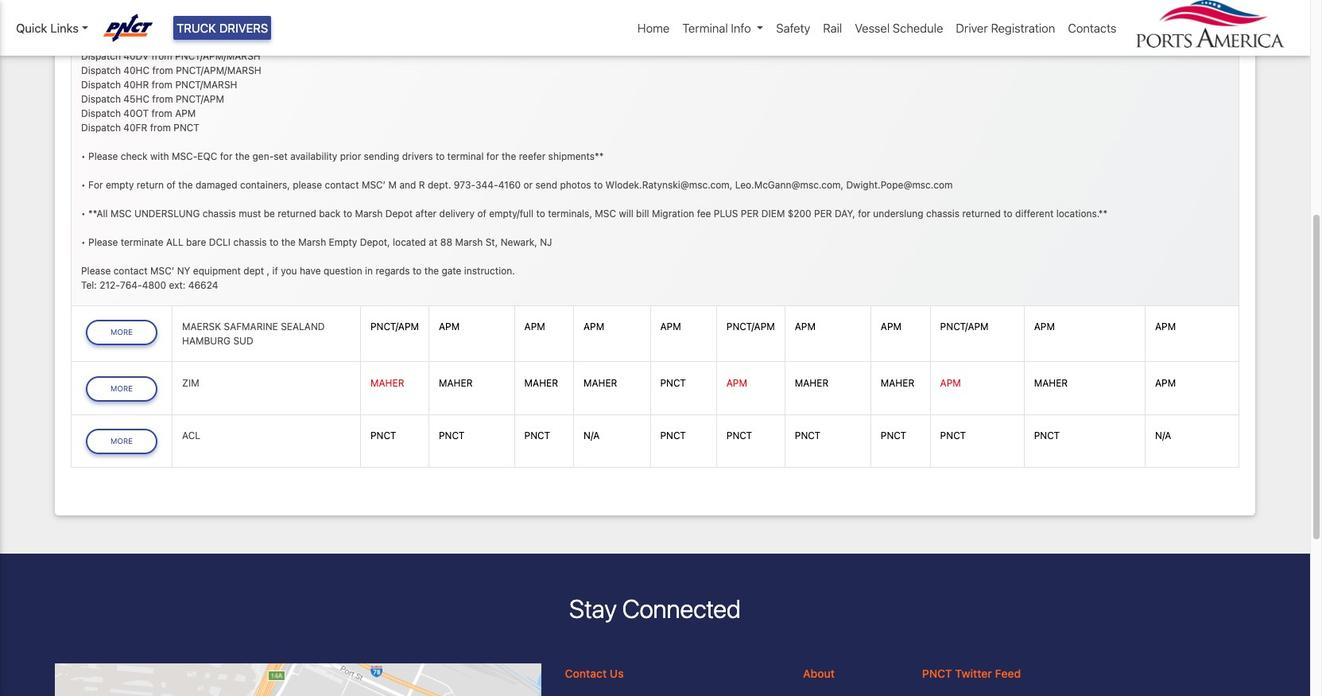Task type: vqa. For each thing, say whether or not it's contained in the screenshot.
(10/9)
no



Task type: describe. For each thing, give the bounding box(es) containing it.
contact
[[565, 667, 607, 681]]

vessel schedule
[[855, 21, 944, 35]]

dwight.pope@msc.com
[[847, 179, 953, 191]]

m
[[389, 179, 397, 191]]

be
[[264, 207, 275, 219]]

bill
[[637, 207, 650, 219]]

located
[[393, 236, 426, 248]]

containers,
[[240, 179, 290, 191]]

prior
[[340, 150, 361, 162]]

the left "gen-"
[[235, 150, 250, 162]]

0 vertical spatial pnct/apm/marsh
[[223, 35, 308, 47]]

40dv
[[124, 50, 149, 62]]

with
[[150, 150, 169, 162]]

remarks: dispatch 20dv from pnct/apm/marsh dispatch 40dv from pnct/apm/marsh dispatch 40hc from pnct/apm/marsh dispatch 40hr from pnct/marsh dispatch 45hc from pnct/apm dispatch 40ot from apm dispatch 40fr from pnct
[[81, 35, 308, 133]]

return
[[137, 179, 164, 191]]

instruction.
[[464, 265, 515, 277]]

depot
[[386, 207, 413, 219]]

stay
[[570, 593, 617, 624]]

and
[[400, 179, 416, 191]]

chassis up dcli
[[203, 207, 236, 219]]

msc' inside please contact msc' ny equipment dept , if you have question in regards to the gate instruction. tel: 212-764-4800 ext: 46624
[[150, 265, 174, 277]]

after
[[416, 207, 437, 219]]

more for acl
[[110, 437, 133, 445]]

6 maher from the left
[[881, 377, 915, 389]]

gate
[[442, 265, 462, 277]]

0 horizontal spatial for
[[220, 150, 233, 162]]

safety
[[777, 21, 811, 35]]

more button for maersk safmarine sealand hamburg sud
[[86, 320, 158, 345]]

344-
[[476, 179, 499, 191]]

45hc
[[124, 93, 150, 105]]

5 maher from the left
[[795, 377, 829, 389]]

ny
[[177, 265, 190, 277]]

1 horizontal spatial marsh
[[355, 207, 383, 219]]

the inside please contact msc' ny equipment dept , if you have question in regards to the gate instruction. tel: 212-764-4800 ext: 46624
[[425, 265, 439, 277]]

day,
[[835, 207, 856, 219]]

40ot
[[124, 107, 149, 119]]

damaged
[[196, 179, 238, 191]]

1 horizontal spatial for
[[487, 150, 499, 162]]

msc-
[[172, 150, 198, 162]]

maersk safmarine sealand hamburg sud
[[182, 321, 325, 347]]

photos
[[560, 179, 591, 191]]

1 n/a from the left
[[584, 430, 600, 442]]

more button for acl
[[86, 429, 158, 454]]

40hr
[[124, 78, 149, 90]]

contacts
[[1069, 21, 1117, 35]]

registration
[[992, 21, 1056, 35]]

quick links
[[16, 21, 79, 35]]

eqc
[[198, 150, 217, 162]]

connected
[[623, 593, 741, 624]]

tel:
[[81, 279, 97, 291]]

newark,
[[501, 236, 538, 248]]

• for • **all msc underslung chassis must be returned back to marsh depot after delivery of empty/full to terminals, msc will bill migration fee plus per diem $200 per day, for underslung chassis returned to different locations.**
[[81, 207, 86, 219]]

different
[[1016, 207, 1054, 219]]

from down truck
[[199, 35, 220, 47]]

check
[[121, 150, 148, 162]]

in
[[365, 265, 373, 277]]

from right 40hr
[[152, 78, 173, 90]]

apm inside remarks: dispatch 20dv from pnct/apm/marsh dispatch 40dv from pnct/apm/marsh dispatch 40hc from pnct/apm/marsh dispatch 40hr from pnct/marsh dispatch 45hc from pnct/apm dispatch 40ot from apm dispatch 40fr from pnct
[[175, 107, 196, 119]]

or
[[524, 179, 533, 191]]

pnct twitter feed
[[923, 667, 1022, 681]]

driver
[[957, 21, 989, 35]]

you
[[281, 265, 297, 277]]

to inside please contact msc' ny equipment dept , if you have question in regards to the gate instruction. tel: 212-764-4800 ext: 46624
[[413, 265, 422, 277]]

terminal
[[448, 150, 484, 162]]

0 vertical spatial msc'
[[362, 179, 386, 191]]

hamburg
[[182, 335, 231, 347]]

more button for zim
[[86, 376, 158, 401]]

pnct/marsh
[[175, 78, 237, 90]]

send
[[536, 179, 558, 191]]

• for • please terminate all bare dcli chassis to the marsh empty depot, located at 88 marsh st, newark, nj
[[81, 236, 86, 248]]

**all
[[88, 207, 108, 219]]

fee
[[697, 207, 712, 219]]

4160
[[499, 179, 521, 191]]

4 maher from the left
[[584, 377, 618, 389]]

info
[[731, 21, 752, 35]]

driver registration
[[957, 21, 1056, 35]]

truck drivers link
[[173, 16, 272, 40]]

more for maersk safmarine sealand hamburg sud
[[110, 328, 133, 336]]

more for zim
[[110, 384, 133, 393]]

us
[[610, 667, 624, 681]]

vessel
[[855, 21, 890, 35]]

equipment
[[193, 265, 241, 277]]

wlodek.ratynski@msc.com,
[[606, 179, 733, 191]]

sending
[[364, 150, 400, 162]]

migration
[[652, 207, 695, 219]]

chassis right underslung
[[927, 207, 960, 219]]

drivers
[[219, 21, 268, 35]]

for
[[88, 179, 103, 191]]

safmarine
[[224, 321, 278, 333]]

empty
[[329, 236, 357, 248]]

to left the different
[[1004, 207, 1013, 219]]

schedule
[[893, 21, 944, 35]]

,
[[267, 265, 270, 277]]

will
[[619, 207, 634, 219]]

sealand
[[281, 321, 325, 333]]

dept
[[244, 265, 264, 277]]

delivery
[[440, 207, 475, 219]]

underslung
[[134, 207, 200, 219]]

at
[[429, 236, 438, 248]]

4800
[[142, 279, 166, 291]]

terminate
[[121, 236, 164, 248]]

to right back
[[343, 207, 352, 219]]

twitter
[[956, 667, 993, 681]]

depot,
[[360, 236, 390, 248]]

empty
[[106, 179, 134, 191]]

to up nj
[[537, 207, 546, 219]]

all
[[166, 236, 184, 248]]

40fr
[[124, 121, 147, 133]]

contact inside please contact msc' ny equipment dept , if you have question in regards to the gate instruction. tel: 212-764-4800 ext: 46624
[[113, 265, 148, 277]]

stay connected
[[570, 593, 741, 624]]

212-
[[100, 279, 120, 291]]

1 horizontal spatial of
[[478, 207, 487, 219]]



Task type: locate. For each thing, give the bounding box(es) containing it.
maersk
[[182, 321, 221, 333]]

1 vertical spatial more button
[[86, 376, 158, 401]]

• please check with msc-eqc for the gen-set availability prior sending drivers to terminal for the reefer shipments**
[[81, 150, 604, 162]]

contacts link
[[1062, 13, 1124, 43]]

2 more button from the top
[[86, 376, 158, 401]]

per left day,
[[815, 207, 833, 219]]

please up for
[[88, 150, 118, 162]]

1 vertical spatial msc'
[[150, 265, 174, 277]]

contact down • please check with msc-eqc for the gen-set availability prior sending drivers to terminal for the reefer shipments**
[[325, 179, 359, 191]]

more button down the 764-
[[86, 320, 158, 345]]

please contact msc' ny equipment dept , if you have question in regards to the gate instruction. tel: 212-764-4800 ext: 46624
[[81, 265, 515, 291]]

sud
[[233, 335, 253, 347]]

marsh
[[355, 207, 383, 219], [299, 236, 326, 248], [455, 236, 483, 248]]

please down **all
[[88, 236, 118, 248]]

from
[[199, 35, 220, 47], [152, 50, 172, 62], [152, 64, 173, 76], [152, 78, 173, 90], [152, 93, 173, 105], [152, 107, 172, 119], [150, 121, 171, 133]]

must
[[239, 207, 261, 219]]

more
[[110, 328, 133, 336], [110, 384, 133, 393], [110, 437, 133, 445]]

• please terminate all bare dcli chassis to the marsh empty depot, located at 88 marsh st, newark, nj
[[81, 236, 553, 248]]

pnct inside remarks: dispatch 20dv from pnct/apm/marsh dispatch 40dv from pnct/apm/marsh dispatch 40hc from pnct/apm/marsh dispatch 40hr from pnct/marsh dispatch 45hc from pnct/apm dispatch 40ot from apm dispatch 40fr from pnct
[[174, 121, 200, 133]]

rail link
[[817, 13, 849, 43]]

• left **all
[[81, 207, 86, 219]]

2 n/a from the left
[[1156, 430, 1172, 442]]

2 vertical spatial more button
[[86, 429, 158, 454]]

please up tel: on the top of the page
[[81, 265, 111, 277]]

marsh up the "have"
[[299, 236, 326, 248]]

zim
[[182, 377, 199, 389]]

returned right be
[[278, 207, 316, 219]]

0 horizontal spatial msc'
[[150, 265, 174, 277]]

2 vertical spatial please
[[81, 265, 111, 277]]

more button left zim
[[86, 376, 158, 401]]

0 vertical spatial more
[[110, 328, 133, 336]]

4 • from the top
[[81, 236, 86, 248]]

the left the gate
[[425, 265, 439, 277]]

for
[[220, 150, 233, 162], [487, 150, 499, 162], [859, 207, 871, 219]]

safety link
[[770, 13, 817, 43]]

2 horizontal spatial marsh
[[455, 236, 483, 248]]

3 more button from the top
[[86, 429, 158, 454]]

3 maher from the left
[[525, 377, 559, 389]]

ext:
[[169, 279, 186, 291]]

1 vertical spatial contact
[[113, 265, 148, 277]]

vessel schedule link
[[849, 13, 950, 43]]

to right regards at the top of the page
[[413, 265, 422, 277]]

the left reefer
[[502, 150, 517, 162]]

rail
[[824, 21, 843, 35]]

2 more from the top
[[110, 384, 133, 393]]

please for terminate
[[88, 236, 118, 248]]

reefer
[[519, 150, 546, 162]]

from right 45hc
[[152, 93, 173, 105]]

regards
[[376, 265, 410, 277]]

more button left acl
[[86, 429, 158, 454]]

1 more button from the top
[[86, 320, 158, 345]]

2 horizontal spatial for
[[859, 207, 871, 219]]

chassis down must
[[233, 236, 267, 248]]

per left diem
[[741, 207, 759, 219]]

1 horizontal spatial returned
[[963, 207, 1002, 219]]

1 returned from the left
[[278, 207, 316, 219]]

maher
[[371, 377, 405, 389], [439, 377, 473, 389], [525, 377, 559, 389], [584, 377, 618, 389], [795, 377, 829, 389], [881, 377, 915, 389], [1035, 377, 1069, 389]]

• up tel: on the top of the page
[[81, 236, 86, 248]]

marsh up depot,
[[355, 207, 383, 219]]

more down the 764-
[[110, 328, 133, 336]]

msc' left m
[[362, 179, 386, 191]]

have
[[300, 265, 321, 277]]

msc right **all
[[111, 207, 132, 219]]

marsh right 88
[[455, 236, 483, 248]]

msc left will
[[595, 207, 617, 219]]

links
[[50, 21, 79, 35]]

leo.mcgann@msc.com,
[[736, 179, 844, 191]]

0 horizontal spatial contact
[[113, 265, 148, 277]]

• **all msc underslung chassis must be returned back to marsh depot after delivery of empty/full to terminals, msc will bill migration fee plus per diem $200 per day, for underslung chassis returned to different locations.**
[[81, 207, 1108, 219]]

terminal info link
[[676, 13, 770, 43]]

dcli
[[209, 236, 231, 248]]

0 horizontal spatial n/a
[[584, 430, 600, 442]]

7 maher from the left
[[1035, 377, 1069, 389]]

home
[[638, 21, 670, 35]]

•  for empty return of the damaged containers, please contact msc' m and r dept. 973-344-4160 or send photos  to wlodek.ratynski@msc.com, leo.mcgann@msc.com, dwight.pope@msc.com
[[81, 179, 953, 191]]

pnct/apm/marsh down drivers
[[223, 35, 308, 47]]

1 msc from the left
[[111, 207, 132, 219]]

from right 40hc
[[152, 64, 173, 76]]

2 per from the left
[[815, 207, 833, 219]]

pnct/apm
[[176, 93, 224, 105], [371, 321, 419, 333], [727, 321, 775, 333], [941, 321, 989, 333]]

the down msc-
[[178, 179, 193, 191]]

2 • from the top
[[81, 179, 86, 191]]

of right delivery
[[478, 207, 487, 219]]

gen-
[[253, 150, 274, 162]]

0 horizontal spatial msc
[[111, 207, 132, 219]]

1 horizontal spatial msc
[[595, 207, 617, 219]]

please inside please contact msc' ny equipment dept , if you have question in regards to the gate instruction. tel: 212-764-4800 ext: 46624
[[81, 265, 111, 277]]

more left acl
[[110, 437, 133, 445]]

• for •  for empty return of the damaged containers, please contact msc' m and r dept. 973-344-4160 or send photos  to wlodek.ratynski@msc.com, leo.mcgann@msc.com, dwight.pope@msc.com
[[81, 179, 86, 191]]

home link
[[632, 13, 676, 43]]

2 msc from the left
[[595, 207, 617, 219]]

dept.
[[428, 179, 451, 191]]

2 maher from the left
[[439, 377, 473, 389]]

feed
[[996, 667, 1022, 681]]

from right the 40dv
[[152, 50, 172, 62]]

per
[[741, 207, 759, 219], [815, 207, 833, 219]]

st,
[[486, 236, 498, 248]]

returned left the different
[[963, 207, 1002, 219]]

3 more from the top
[[110, 437, 133, 445]]

1 horizontal spatial contact
[[325, 179, 359, 191]]

1 per from the left
[[741, 207, 759, 219]]

973-
[[454, 179, 476, 191]]

dispatch
[[129, 35, 169, 47], [81, 50, 121, 62], [81, 64, 121, 76], [81, 78, 121, 90], [81, 93, 121, 105], [81, 107, 121, 119], [81, 121, 121, 133]]

msc
[[111, 207, 132, 219], [595, 207, 617, 219]]

1 horizontal spatial per
[[815, 207, 833, 219]]

1 horizontal spatial msc'
[[362, 179, 386, 191]]

1 vertical spatial please
[[88, 236, 118, 248]]

1 • from the top
[[81, 150, 86, 162]]

from right 40ot
[[152, 107, 172, 119]]

• left for
[[81, 179, 86, 191]]

of right return
[[167, 179, 176, 191]]

msc'
[[362, 179, 386, 191], [150, 265, 174, 277]]

to right 'photos'
[[594, 179, 603, 191]]

1 vertical spatial pnct/apm/marsh
[[175, 50, 261, 62]]

n/a
[[584, 430, 600, 442], [1156, 430, 1172, 442]]

for right eqc
[[220, 150, 233, 162]]

• left check
[[81, 150, 86, 162]]

pnct/apm/marsh up the pnct/marsh
[[176, 64, 262, 76]]

acl
[[182, 430, 201, 442]]

1 maher from the left
[[371, 377, 405, 389]]

set
[[274, 150, 288, 162]]

back
[[319, 207, 341, 219]]

0 vertical spatial contact
[[325, 179, 359, 191]]

more left zim
[[110, 384, 133, 393]]

quick
[[16, 21, 47, 35]]

pnct/apm inside remarks: dispatch 20dv from pnct/apm/marsh dispatch 40dv from pnct/apm/marsh dispatch 40hc from pnct/apm/marsh dispatch 40hr from pnct/marsh dispatch 45hc from pnct/apm dispatch 40ot from apm dispatch 40fr from pnct
[[176, 93, 224, 105]]

2 vertical spatial pnct/apm/marsh
[[176, 64, 262, 76]]

driver registration link
[[950, 13, 1062, 43]]

2 returned from the left
[[963, 207, 1002, 219]]

0 horizontal spatial per
[[741, 207, 759, 219]]

msc' up '4800'
[[150, 265, 174, 277]]

2 vertical spatial more
[[110, 437, 133, 445]]

to up if
[[270, 236, 279, 248]]

shipments**
[[549, 150, 604, 162]]

0 horizontal spatial returned
[[278, 207, 316, 219]]

0 vertical spatial please
[[88, 150, 118, 162]]

pnct/apm/marsh
[[223, 35, 308, 47], [175, 50, 261, 62], [176, 64, 262, 76]]

pnct/apm/marsh down truck drivers link
[[175, 50, 261, 62]]

46624
[[188, 279, 218, 291]]

please for check
[[88, 150, 118, 162]]

to right drivers
[[436, 150, 445, 162]]

for right terminal at the left top of the page
[[487, 150, 499, 162]]

underslung
[[874, 207, 924, 219]]

0 horizontal spatial marsh
[[299, 236, 326, 248]]

for right day,
[[859, 207, 871, 219]]

empty/full
[[489, 207, 534, 219]]

question
[[324, 265, 363, 277]]

from right 40fr
[[150, 121, 171, 133]]

terminal
[[683, 21, 728, 35]]

$200
[[788, 207, 812, 219]]

1 horizontal spatial n/a
[[1156, 430, 1172, 442]]

remarks:
[[81, 35, 126, 47]]

• for • please check with msc-eqc for the gen-set availability prior sending drivers to terminal for the reefer shipments**
[[81, 150, 86, 162]]

drivers
[[402, 150, 433, 162]]

3 • from the top
[[81, 207, 86, 219]]

1 vertical spatial more
[[110, 384, 133, 393]]

contact up the 764-
[[113, 265, 148, 277]]

0 horizontal spatial of
[[167, 179, 176, 191]]

0 vertical spatial more button
[[86, 320, 158, 345]]

terminal info
[[683, 21, 752, 35]]

contact
[[325, 179, 359, 191], [113, 265, 148, 277]]

1 vertical spatial of
[[478, 207, 487, 219]]

1 more from the top
[[110, 328, 133, 336]]

40hc
[[124, 64, 150, 76]]

pnct
[[174, 121, 200, 133], [661, 377, 686, 389], [371, 430, 397, 442], [439, 430, 465, 442], [525, 430, 551, 442], [661, 430, 686, 442], [727, 430, 753, 442], [795, 430, 821, 442], [881, 430, 907, 442], [941, 430, 967, 442], [1035, 430, 1061, 442], [923, 667, 953, 681]]

0 vertical spatial of
[[167, 179, 176, 191]]

the
[[235, 150, 250, 162], [502, 150, 517, 162], [178, 179, 193, 191], [281, 236, 296, 248], [425, 265, 439, 277]]

the up you
[[281, 236, 296, 248]]



